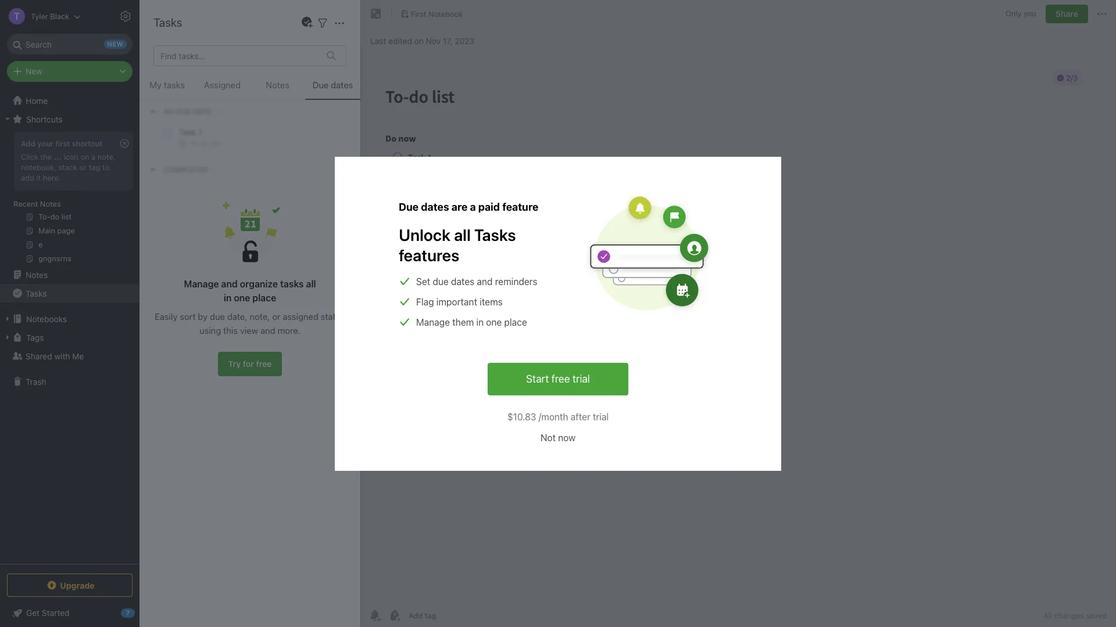 Task type: locate. For each thing, give the bounding box(es) containing it.
place
[[253, 293, 276, 304], [504, 317, 527, 328]]

page
[[175, 136, 194, 146]]

0 horizontal spatial dates
[[331, 80, 353, 90]]

a inside note list element
[[155, 93, 159, 102]]

or inside the "icon on a note, notebook, stack or tag to add it here."
[[79, 163, 87, 172]]

click
[[21, 152, 38, 162]]

1 do from the left
[[155, 79, 165, 89]]

1 vertical spatial tasks
[[280, 279, 304, 290]]

and left the organize
[[221, 279, 238, 290]]

1 horizontal spatial due
[[399, 201, 419, 213]]

last edited on nov 17, 2023
[[370, 36, 475, 46]]

0 horizontal spatial note,
[[98, 152, 115, 162]]

12 minutes ago
[[155, 172, 204, 181]]

1 vertical spatial 4
[[482, 303, 487, 313]]

a
[[155, 149, 160, 158]]

1 horizontal spatial and
[[261, 326, 275, 336]]

1 horizontal spatial 4
[[482, 303, 487, 313]]

2023
[[455, 36, 475, 46]]

manage for manage them in one place
[[416, 317, 450, 328]]

nov
[[426, 36, 441, 46], [155, 312, 168, 321]]

0 vertical spatial a
[[155, 93, 159, 102]]

manage down 1
[[416, 317, 450, 328]]

0 vertical spatial now
[[167, 79, 183, 89]]

1 horizontal spatial all
[[454, 225, 471, 245]]

0 horizontal spatial 4
[[154, 36, 159, 46]]

group containing add your first shortcut
[[0, 129, 139, 270]]

repeat
[[581, 274, 607, 283]]

ago down soon
[[202, 93, 214, 102]]

1 horizontal spatial note,
[[250, 312, 270, 322]]

all
[[454, 225, 471, 245], [306, 279, 316, 290]]

0 vertical spatial note,
[[98, 152, 115, 162]]

0 horizontal spatial on
[[80, 152, 89, 162]]

0 vertical spatial all
[[454, 225, 471, 245]]

0 horizontal spatial in
[[424, 303, 431, 313]]

in up manage them in one place
[[473, 303, 480, 313]]

a left few
[[155, 93, 159, 102]]

1 horizontal spatial in
[[473, 303, 480, 313]]

1 horizontal spatial on
[[414, 36, 424, 46]]

do
[[168, 67, 177, 76]]

2 vertical spatial a
[[470, 201, 476, 213]]

tasks down paid
[[474, 225, 516, 245]]

trial up after
[[573, 373, 590, 385]]

1 horizontal spatial or
[[272, 312, 281, 322]]

shared with me
[[26, 351, 84, 361]]

here
[[193, 149, 209, 158]]

only
[[1006, 9, 1022, 18]]

in left 1
[[424, 303, 431, 313]]

1 vertical spatial on
[[80, 152, 89, 162]]

tasks down do
[[164, 80, 185, 90]]

few
[[160, 93, 172, 102]]

the right for
[[233, 79, 245, 89]]

flag important items
[[416, 297, 503, 307]]

0 vertical spatial nov
[[426, 36, 441, 46]]

free right for
[[256, 359, 272, 369]]

0 vertical spatial place
[[253, 293, 276, 304]]

the left ...
[[40, 152, 52, 162]]

trash link
[[0, 373, 139, 391]]

notes down find tasks… text field
[[266, 80, 289, 90]]

now right not
[[558, 433, 576, 443]]

0 vertical spatial tasks
[[154, 16, 182, 29]]

new button
[[7, 61, 133, 82]]

note list element
[[140, 0, 361, 628]]

due inside button
[[313, 80, 329, 90]]

manage inside manage and organize tasks all in one place
[[184, 279, 219, 290]]

1 horizontal spatial now
[[558, 433, 576, 443]]

$10.83 /month after trial
[[508, 412, 609, 422]]

tags
[[26, 333, 44, 343]]

notebooks
[[26, 314, 67, 324]]

1 horizontal spatial free
[[552, 373, 570, 385]]

are
[[452, 201, 468, 213]]

try for free
[[228, 359, 272, 369]]

and up 'items' on the top left of the page
[[477, 276, 493, 287]]

1 vertical spatial nov
[[155, 312, 168, 321]]

trash
[[26, 377, 46, 387]]

expand tags image
[[3, 333, 12, 342]]

14
[[170, 312, 177, 321]]

do down to-
[[155, 79, 165, 89]]

today
[[424, 274, 446, 283]]

place down the organize
[[253, 293, 276, 304]]

ago
[[202, 93, 214, 102], [192, 172, 204, 181]]

0 horizontal spatial now
[[167, 79, 183, 89]]

nov left 14
[[155, 312, 168, 321]]

4 left the notes
[[154, 36, 159, 46]]

0 horizontal spatial all
[[306, 279, 316, 290]]

4 left hours
[[482, 303, 487, 313]]

0 vertical spatial tasks
[[164, 80, 185, 90]]

organize
[[240, 279, 278, 290]]

the inside "group"
[[40, 152, 52, 162]]

2 horizontal spatial tasks
[[474, 225, 516, 245]]

0 horizontal spatial tasks
[[26, 289, 47, 299]]

1 horizontal spatial dates
[[421, 201, 449, 213]]

due dates are a paid feature
[[399, 201, 539, 213]]

one inside manage and organize tasks all in one place
[[234, 293, 250, 304]]

all inside manage and organize tasks all in one place
[[306, 279, 316, 290]]

0 horizontal spatial in
[[224, 293, 232, 304]]

1 horizontal spatial manage
[[416, 317, 450, 328]]

1 vertical spatial a
[[91, 152, 96, 162]]

all up assigned
[[306, 279, 316, 290]]

1 horizontal spatial do
[[185, 79, 196, 89]]

custom
[[526, 274, 555, 283]]

notes
[[165, 12, 197, 25], [266, 80, 289, 90], [40, 199, 61, 209], [26, 270, 48, 280]]

1 vertical spatial all
[[306, 279, 316, 290]]

0 horizontal spatial manage
[[184, 279, 219, 290]]

0 horizontal spatial one
[[234, 293, 250, 304]]

and right view
[[261, 326, 275, 336]]

first
[[411, 9, 427, 18]]

or left tag
[[79, 163, 87, 172]]

0 vertical spatial dates
[[331, 80, 353, 90]]

1 vertical spatial trial
[[593, 412, 609, 422]]

minutes right 12
[[164, 172, 190, 181]]

click the ...
[[21, 152, 62, 162]]

custom button
[[512, 271, 561, 286]]

nov left 17,
[[426, 36, 441, 46]]

$10.83
[[508, 412, 536, 422]]

group
[[0, 129, 139, 270]]

2 vertical spatial dates
[[451, 276, 475, 287]]

in right them
[[476, 317, 484, 328]]

1 vertical spatial note,
[[250, 312, 270, 322]]

0 horizontal spatial or
[[79, 163, 87, 172]]

settings image
[[119, 9, 133, 23]]

now down do
[[167, 79, 183, 89]]

dates
[[331, 80, 353, 90], [421, 201, 449, 213], [451, 276, 475, 287]]

1 vertical spatial or
[[272, 312, 281, 322]]

place down hours
[[504, 317, 527, 328]]

in
[[224, 293, 232, 304], [476, 317, 484, 328]]

in 4 hours button
[[467, 300, 517, 315]]

0 vertical spatial or
[[79, 163, 87, 172]]

or up the "more." at the bottom of page
[[272, 312, 281, 322]]

on right the edited
[[414, 36, 424, 46]]

1 vertical spatial in
[[476, 317, 484, 328]]

in
[[424, 303, 431, 313], [473, 303, 480, 313]]

all down are
[[454, 225, 471, 245]]

1 in from the left
[[424, 303, 431, 313]]

1 horizontal spatial tasks
[[154, 16, 182, 29]]

minutes up 2/3
[[174, 93, 200, 102]]

4 notes
[[154, 36, 182, 46]]

tasks up 4 notes
[[154, 16, 182, 29]]

1 horizontal spatial nov
[[426, 36, 441, 46]]

or inside the 'easily sort by due date, note, or assigned status using this view and more.'
[[272, 312, 281, 322]]

0 horizontal spatial place
[[253, 293, 276, 304]]

in 1 hour button
[[417, 300, 462, 315]]

note, inside the 'easily sort by due date, note, or assigned status using this view and more.'
[[250, 312, 270, 322]]

now inside the to-do list do now do soon for the future
[[167, 79, 183, 89]]

0 horizontal spatial trial
[[573, 373, 590, 385]]

important
[[437, 297, 477, 307]]

0 vertical spatial due
[[433, 276, 449, 287]]

1 vertical spatial ago
[[192, 172, 204, 181]]

0 horizontal spatial do
[[155, 79, 165, 89]]

ago down the "here"
[[192, 172, 204, 181]]

1 vertical spatial one
[[486, 317, 502, 328]]

dates for due dates are a paid feature
[[421, 201, 449, 213]]

0 vertical spatial trial
[[573, 373, 590, 385]]

1 horizontal spatial trial
[[593, 412, 609, 422]]

None search field
[[15, 34, 124, 55]]

due up unlock at top
[[399, 201, 419, 213]]

a up tag
[[91, 152, 96, 162]]

1 vertical spatial free
[[552, 373, 570, 385]]

0 horizontal spatial nov
[[155, 312, 168, 321]]

start free trial button
[[488, 363, 629, 396]]

expand note image
[[369, 7, 383, 21]]

1 vertical spatial tasks
[[474, 225, 516, 245]]

notebook
[[429, 9, 463, 18]]

set due dates and reminders
[[416, 276, 537, 287]]

add your first shortcut
[[21, 139, 102, 148]]

group inside tree
[[0, 129, 139, 270]]

1 vertical spatial dates
[[421, 201, 449, 213]]

0 horizontal spatial due
[[210, 312, 225, 322]]

here.
[[43, 173, 61, 182]]

status
[[321, 312, 345, 322]]

tree
[[0, 91, 140, 564]]

now
[[167, 79, 183, 89], [558, 433, 576, 443]]

manage them in one place
[[416, 317, 527, 328]]

my tasks
[[149, 80, 185, 90]]

free right start
[[552, 373, 570, 385]]

trial right after
[[593, 412, 609, 422]]

due right set
[[433, 276, 449, 287]]

0 vertical spatial due
[[313, 80, 329, 90]]

feature
[[502, 201, 539, 213]]

dates inside button
[[331, 80, 353, 90]]

1 vertical spatial place
[[504, 317, 527, 328]]

note, up to
[[98, 152, 115, 162]]

2 in from the left
[[473, 303, 480, 313]]

tasks inside manage and organize tasks all in one place
[[280, 279, 304, 290]]

1 vertical spatial the
[[40, 152, 52, 162]]

do down list
[[185, 79, 196, 89]]

0 vertical spatial free
[[256, 359, 272, 369]]

the
[[233, 79, 245, 89], [40, 152, 52, 162]]

2 vertical spatial tasks
[[26, 289, 47, 299]]

0 vertical spatial on
[[414, 36, 424, 46]]

1 vertical spatial due
[[399, 201, 419, 213]]

notes up the notes
[[165, 12, 197, 25]]

the inside the to-do list do now do soon for the future
[[233, 79, 245, 89]]

0 vertical spatial in
[[224, 293, 232, 304]]

1 vertical spatial due
[[210, 312, 225, 322]]

due right by
[[210, 312, 225, 322]]

or for assigned
[[272, 312, 281, 322]]

0 horizontal spatial tasks
[[164, 80, 185, 90]]

0 vertical spatial the
[[233, 79, 245, 89]]

4
[[154, 36, 159, 46], [482, 303, 487, 313]]

1 vertical spatial manage
[[416, 317, 450, 328]]

in for in 1 hour
[[424, 303, 431, 313]]

in for in 4 hours
[[473, 303, 480, 313]]

them
[[452, 317, 474, 328]]

1 horizontal spatial in
[[476, 317, 484, 328]]

note, up view
[[250, 312, 270, 322]]

1 horizontal spatial a
[[155, 93, 159, 102]]

0 vertical spatial one
[[234, 293, 250, 304]]

easily
[[155, 312, 178, 322]]

one down in 4 hours button
[[486, 317, 502, 328]]

one up "date,"
[[234, 293, 250, 304]]

0 vertical spatial manage
[[184, 279, 219, 290]]

icon
[[64, 152, 78, 162]]

0 horizontal spatial and
[[221, 279, 238, 290]]

in up "date,"
[[224, 293, 232, 304]]

a right are
[[470, 201, 476, 213]]

manage up by
[[184, 279, 219, 290]]

a inside the "icon on a note, notebook, stack or tag to add it here."
[[91, 152, 96, 162]]

notes right recent on the left top of the page
[[40, 199, 61, 209]]

4 inside button
[[482, 303, 487, 313]]

0 horizontal spatial the
[[40, 152, 52, 162]]

tasks
[[154, 16, 182, 29], [474, 225, 516, 245], [26, 289, 47, 299]]

add a reminder image
[[368, 609, 382, 623]]

add tag image
[[388, 609, 402, 623]]

tasks up notebooks at the bottom left
[[26, 289, 47, 299]]

due right notes button
[[313, 80, 329, 90]]

or
[[79, 163, 87, 172], [272, 312, 281, 322]]

1 horizontal spatial tasks
[[280, 279, 304, 290]]

on down shortcut
[[80, 152, 89, 162]]

notes button
[[250, 78, 305, 100]]

0 horizontal spatial a
[[91, 152, 96, 162]]

on
[[414, 36, 424, 46], [80, 152, 89, 162]]

due for due dates are a paid feature
[[399, 201, 419, 213]]

minutes
[[174, 93, 200, 102], [164, 172, 190, 181]]

recent notes
[[13, 199, 61, 209]]

1 horizontal spatial place
[[504, 317, 527, 328]]

to-
[[155, 67, 168, 76]]

bit
[[181, 149, 190, 158]]

one
[[234, 293, 250, 304], [486, 317, 502, 328]]

0 vertical spatial 4
[[154, 36, 159, 46]]

0 horizontal spatial due
[[313, 80, 329, 90]]

notes inside button
[[266, 80, 289, 90]]

reminders
[[495, 276, 537, 287]]

tasks right the organize
[[280, 279, 304, 290]]

1 horizontal spatial the
[[233, 79, 245, 89]]



Task type: describe. For each thing, give the bounding box(es) containing it.
soon
[[198, 79, 216, 89]]

not now link
[[541, 431, 576, 445]]

Search text field
[[15, 34, 124, 55]]

main
[[155, 136, 173, 146]]

items
[[480, 297, 503, 307]]

icon on a note, notebook, stack or tag to add it here.
[[21, 152, 115, 182]]

Note Editor text field
[[361, 56, 1116, 604]]

my
[[149, 80, 162, 90]]

assigned
[[283, 312, 318, 322]]

shared
[[26, 351, 52, 361]]

nov inside note window element
[[426, 36, 441, 46]]

first
[[55, 139, 70, 148]]

date,
[[227, 312, 247, 322]]

last
[[370, 36, 386, 46]]

all inside unlock all tasks features
[[454, 225, 471, 245]]

first notebook
[[411, 9, 463, 18]]

your
[[37, 139, 53, 148]]

view
[[240, 326, 258, 336]]

after
[[571, 412, 591, 422]]

gngnsrns
[[155, 276, 191, 286]]

first notebook button
[[397, 6, 467, 22]]

notes up tasks button
[[26, 270, 48, 280]]

in inside manage and organize tasks all in one place
[[224, 293, 232, 304]]

0 vertical spatial ago
[[202, 93, 214, 102]]

repeat button
[[566, 271, 614, 286]]

1 vertical spatial now
[[558, 433, 576, 443]]

manage for manage and organize tasks all in one place
[[184, 279, 219, 290]]

manage and organize tasks all in one place
[[184, 279, 316, 304]]

trial inside button
[[573, 373, 590, 385]]

due inside the 'easily sort by due date, note, or assigned status using this view and more.'
[[210, 312, 225, 322]]

hour
[[439, 303, 456, 313]]

new
[[26, 66, 42, 76]]

edited
[[389, 36, 412, 46]]

a few minutes ago
[[155, 93, 214, 102]]

you
[[1024, 9, 1037, 18]]

upgrade button
[[7, 574, 133, 598]]

2 horizontal spatial and
[[477, 276, 493, 287]]

and inside manage and organize tasks all in one place
[[221, 279, 238, 290]]

new task image
[[300, 16, 314, 30]]

2/3
[[167, 107, 178, 115]]

0 vertical spatial minutes
[[174, 93, 200, 102]]

tags button
[[0, 329, 139, 347]]

due dates button
[[305, 78, 361, 100]]

nov inside note list element
[[155, 312, 168, 321]]

try for free button
[[218, 352, 282, 377]]

add
[[21, 139, 35, 148]]

little
[[162, 149, 178, 158]]

easily sort by due date, note, or assigned status using this view and more.
[[155, 312, 345, 336]]

tree containing home
[[0, 91, 140, 564]]

notes inside note list element
[[165, 12, 197, 25]]

12
[[155, 172, 162, 181]]

only you
[[1006, 9, 1037, 18]]

tomorrow button
[[457, 271, 508, 286]]

notebooks link
[[0, 310, 139, 329]]

by
[[198, 312, 208, 322]]

not
[[541, 433, 556, 443]]

start
[[526, 373, 549, 385]]

2 horizontal spatial a
[[470, 201, 476, 213]]

2 horizontal spatial dates
[[451, 276, 475, 287]]

stack
[[58, 163, 77, 172]]

features
[[399, 246, 460, 265]]

using
[[200, 326, 221, 336]]

me
[[72, 351, 84, 361]]

0 horizontal spatial free
[[256, 359, 272, 369]]

a little bit here
[[155, 149, 209, 158]]

1
[[433, 303, 437, 313]]

list
[[180, 67, 191, 76]]

on inside note window element
[[414, 36, 424, 46]]

and inside the 'easily sort by due date, note, or assigned status using this view and more.'
[[261, 326, 275, 336]]

2 do from the left
[[185, 79, 196, 89]]

tasks inside tasks button
[[26, 289, 47, 299]]

share button
[[1046, 5, 1088, 23]]

1 vertical spatial minutes
[[164, 172, 190, 181]]

1 horizontal spatial due
[[433, 276, 449, 287]]

recent
[[13, 199, 38, 209]]

due for due dates
[[313, 80, 329, 90]]

tasks inside button
[[164, 80, 185, 90]]

all changes saved
[[1044, 612, 1107, 621]]

on inside the "icon on a note, notebook, stack or tag to add it here."
[[80, 152, 89, 162]]

start free trial
[[526, 373, 590, 385]]

or for tag
[[79, 163, 87, 172]]

to
[[102, 163, 109, 172]]

my tasks button
[[140, 78, 195, 100]]

Find tasks… text field
[[156, 46, 320, 65]]

upgrade
[[60, 581, 95, 591]]

tag
[[89, 163, 100, 172]]

shortcuts
[[26, 114, 63, 124]]

today button
[[417, 271, 453, 286]]

tasks inside unlock all tasks features
[[474, 225, 516, 245]]

note, inside the "icon on a note, notebook, stack or tag to add it here."
[[98, 152, 115, 162]]

1 horizontal spatial one
[[486, 317, 502, 328]]

place inside manage and organize tasks all in one place
[[253, 293, 276, 304]]

notes link
[[0, 266, 139, 284]]

assigned button
[[195, 78, 250, 100]]

notebook,
[[21, 163, 56, 172]]

tasks button
[[0, 284, 139, 303]]

it
[[36, 173, 41, 182]]

unlock all tasks features
[[399, 225, 516, 265]]

expand notebooks image
[[3, 315, 12, 324]]

changes
[[1055, 612, 1084, 621]]

note window element
[[361, 0, 1116, 628]]

17,
[[443, 36, 453, 46]]

sort
[[180, 312, 196, 322]]

dates for due dates
[[331, 80, 353, 90]]

/month
[[539, 412, 568, 422]]

saved
[[1086, 612, 1107, 621]]

this
[[223, 326, 238, 336]]

hours
[[490, 303, 511, 313]]

in 1 hour
[[424, 303, 456, 313]]

in 4 hours
[[473, 303, 511, 313]]

more.
[[278, 326, 301, 336]]

main page
[[155, 136, 194, 146]]

4 inside note list element
[[154, 36, 159, 46]]

not now
[[541, 433, 576, 443]]

for
[[243, 359, 254, 369]]



Task type: vqa. For each thing, say whether or not it's contained in the screenshot.
The Stack
yes



